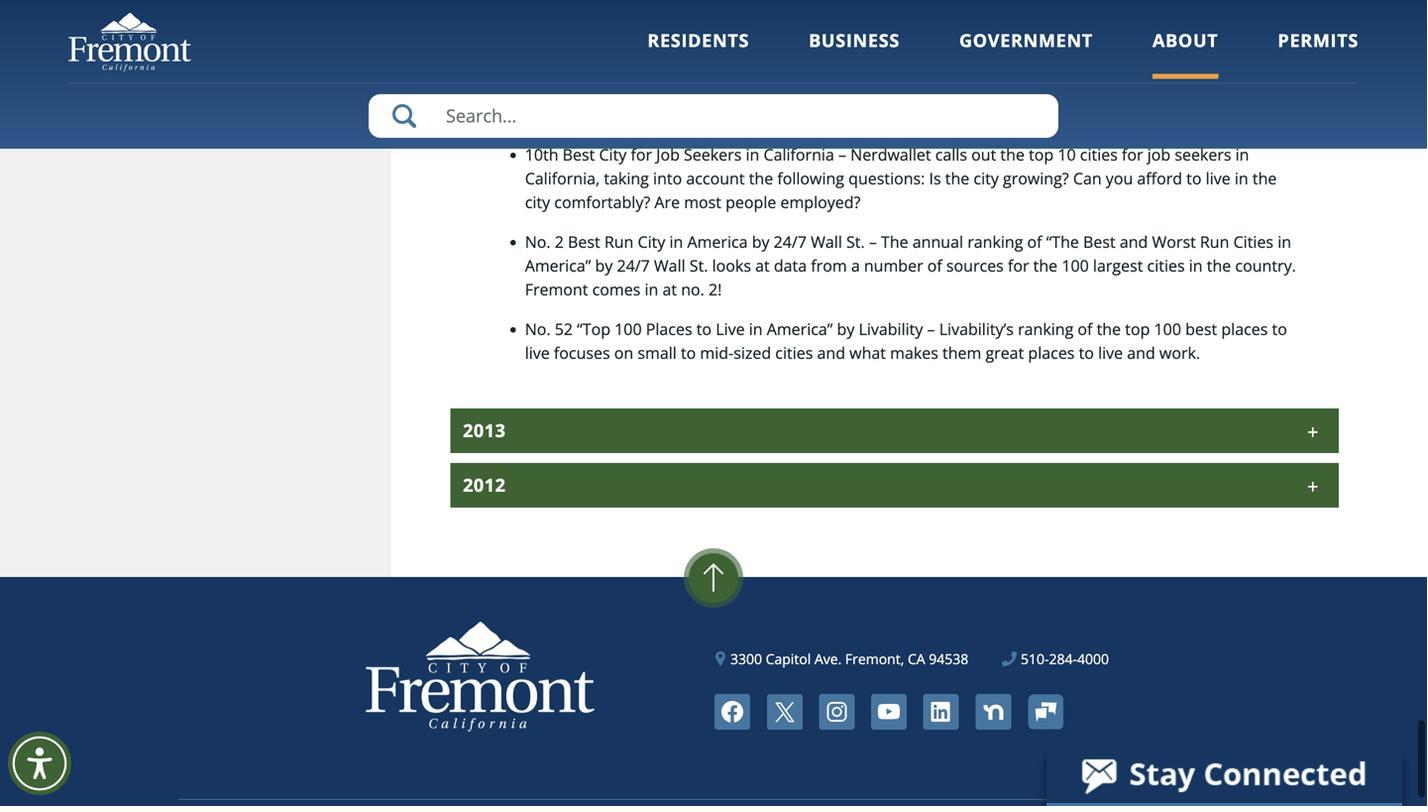 Task type: describe. For each thing, give the bounding box(es) containing it.
out
[[972, 144, 997, 165]]

their
[[1270, 56, 1304, 78]]

– inside "city cultural diversity award winner – the awards program showcases nlc member cities, honoring their community leadership in developing creative and effective programs designed to improve and promote cultural diversity through a collaborative process with city officials, community leaders, and residents."
[[797, 56, 805, 78]]

footer ig icon image
[[819, 694, 855, 730]]

programs
[[959, 80, 1031, 101]]

3300 capitol ave. fremont, ca 94538
[[731, 649, 969, 668]]

1 vertical spatial city
[[974, 167, 999, 189]]

best inside 10th best city for job seekers in california – nerdwallet calls out the top 10 cities for job seekers in california, taking into account the following questions: is the city growing? can you afford to live in the city comfortably? are most people employed?
[[563, 144, 595, 165]]

and down "awards"
[[860, 80, 889, 101]]

no. for no. 2 best run city in america by 24/7 wall st. – the annual ranking of "the best and worst run cities in america" by 24/7 wall st. looks at data from a number of sources for the 100 largest cities in the country. fremont comes in at no. 2!
[[525, 231, 551, 252]]

employed?
[[781, 191, 861, 213]]

promote
[[1224, 80, 1288, 101]]

1 horizontal spatial 24/7
[[774, 231, 807, 252]]

cities
[[1234, 231, 1274, 252]]

winner
[[739, 56, 793, 78]]

footer li icon image
[[924, 694, 960, 730]]

to down country.
[[1273, 318, 1288, 339]]

them
[[943, 342, 982, 363]]

by inside 'no. 52 "top 100 places to live in america" by livability – livability's ranking of the top 100 best places to live focuses on small to mid-sized cities and what makes them great places to live and work.'
[[837, 318, 855, 339]]

designed
[[1035, 80, 1103, 101]]

job
[[1148, 144, 1171, 165]]

taking
[[604, 167, 649, 189]]

permits link
[[1279, 28, 1359, 79]]

annual
[[913, 231, 964, 252]]

you
[[1106, 167, 1134, 189]]

1 vertical spatial 24/7
[[617, 255, 650, 276]]

the up people
[[749, 167, 774, 189]]

are
[[655, 191, 680, 213]]

1 vertical spatial places
[[1029, 342, 1075, 363]]

effective
[[893, 80, 955, 101]]

"the
[[1047, 231, 1080, 252]]

footer yt icon image
[[872, 694, 907, 730]]

worst
[[1153, 231, 1197, 252]]

job
[[657, 144, 680, 165]]

and inside no. 2 best run city in america by 24/7 wall st. – the annual ranking of "the best and worst run cities in america" by 24/7 wall st. looks at data from a number of sources for the 100 largest cities in the country. fremont comes in at no. 2!
[[1120, 231, 1149, 252]]

residents.
[[1201, 104, 1274, 125]]

mid-
[[700, 342, 734, 363]]

sized
[[734, 342, 772, 363]]

great
[[986, 342, 1025, 363]]

questions:
[[849, 167, 926, 189]]

no. for no. 52 "top 100 places to live in america" by livability – livability's ranking of the top 100 best places to live focuses on small to mid-sized cities and what makes them great places to live and work.
[[525, 318, 551, 339]]

100 inside no. 2 best run city in america by 24/7 wall st. – the annual ranking of "the best and worst run cities in america" by 24/7 wall st. looks at data from a number of sources for the 100 largest cities in the country. fremont comes in at no. 2!
[[1062, 255, 1090, 276]]

the left country.
[[1208, 255, 1232, 276]]

what
[[850, 342, 886, 363]]

into
[[653, 167, 682, 189]]

1 horizontal spatial live
[[1099, 342, 1124, 363]]

government link
[[960, 28, 1094, 79]]

california
[[764, 144, 835, 165]]

livability
[[859, 318, 924, 339]]

to right great
[[1079, 342, 1095, 363]]

nerdwallet
[[851, 144, 932, 165]]

tab list containing 2013
[[451, 0, 1340, 508]]

and left what
[[818, 342, 846, 363]]

ca
[[908, 649, 926, 668]]

diversity
[[585, 104, 648, 125]]

0 horizontal spatial city
[[525, 191, 550, 213]]

in inside "city cultural diversity award winner – the awards program showcases nlc member cities, honoring their community leadership in developing creative and effective programs designed to improve and promote cultural diversity through a collaborative process with city officials, community leaders, and residents."
[[695, 80, 709, 101]]

in down worst
[[1190, 255, 1203, 276]]

0 horizontal spatial 100
[[615, 318, 642, 339]]

residents
[[648, 28, 750, 53]]

– inside 'no. 52 "top 100 places to live in america" by livability – livability's ranking of the top 100 best places to live focuses on small to mid-sized cities and what makes them great places to live and work.'
[[928, 318, 936, 339]]

0 horizontal spatial live
[[525, 342, 550, 363]]

improve
[[1126, 80, 1187, 101]]

284-
[[1050, 649, 1078, 668]]

2 run from the left
[[1201, 231, 1230, 252]]

comfortably?
[[555, 191, 651, 213]]

0 vertical spatial places
[[1222, 318, 1269, 339]]

the up cities
[[1253, 167, 1278, 189]]

award
[[688, 56, 735, 78]]

to left mid-
[[681, 342, 696, 363]]

and down improve
[[1169, 104, 1197, 125]]

livability's
[[940, 318, 1014, 339]]

fremont,
[[846, 649, 905, 668]]

the inside 'no. 52 "top 100 places to live in america" by livability – livability's ranking of the top 100 best places to live focuses on small to mid-sized cities and what makes them great places to live and work.'
[[1097, 318, 1122, 339]]

can
[[1074, 167, 1102, 189]]

collaborative
[[728, 104, 823, 125]]

afford
[[1138, 167, 1183, 189]]

for inside no. 2 best run city in america by 24/7 wall st. – the annual ranking of "the best and worst run cities in america" by 24/7 wall st. looks at data from a number of sources for the 100 largest cities in the country. fremont comes in at no. 2!
[[1008, 255, 1030, 276]]

510-284-4000
[[1021, 649, 1110, 668]]

1 horizontal spatial at
[[756, 255, 770, 276]]

about link
[[1153, 28, 1219, 79]]

2!
[[709, 278, 722, 300]]

through
[[652, 104, 711, 125]]

top inside 'no. 52 "top 100 places to live in america" by livability – livability's ranking of the top 100 best places to live focuses on small to mid-sized cities and what makes them great places to live and work.'
[[1126, 318, 1151, 339]]

city inside no. 2 best run city in america by 24/7 wall st. – the annual ranking of "the best and worst run cities in america" by 24/7 wall st. looks at data from a number of sources for the 100 largest cities in the country. fremont comes in at no. 2!
[[638, 231, 666, 252]]

live inside 10th best city for job seekers in california – nerdwallet calls out the top 10 cities for job seekers in california, taking into account the following questions: is the city growing? can you afford to live in the city comfortably? are most people employed?
[[1206, 167, 1231, 189]]

top inside 10th best city for job seekers in california – nerdwallet calls out the top 10 cities for job seekers in california, taking into account the following questions: is the city growing? can you afford to live in the city comfortably? are most people employed?
[[1029, 144, 1054, 165]]

the right the out
[[1001, 144, 1025, 165]]

city inside "city cultural diversity award winner – the awards program showcases nlc member cities, honoring their community leadership in developing creative and effective programs designed to improve and promote cultural diversity through a collaborative process with city officials, community leaders, and residents."
[[525, 56, 553, 78]]

0 vertical spatial by
[[752, 231, 770, 252]]

best right 2
[[568, 231, 601, 252]]

a inside no. 2 best run city in america by 24/7 wall st. – the annual ranking of "the best and worst run cities in america" by 24/7 wall st. looks at data from a number of sources for the 100 largest cities in the country. fremont comes in at no. 2!
[[852, 255, 860, 276]]

california,
[[525, 167, 600, 189]]

fremont
[[525, 278, 588, 300]]

city inside 10th best city for job seekers in california – nerdwallet calls out the top 10 cities for job seekers in california, taking into account the following questions: is the city growing? can you afford to live in the city comfortably? are most people employed?
[[599, 144, 627, 165]]

seekers
[[684, 144, 742, 165]]

awards
[[840, 56, 894, 78]]

2 horizontal spatial for
[[1122, 144, 1144, 165]]

to left live at the top right
[[697, 318, 712, 339]]

developing
[[713, 80, 794, 101]]

the down "the on the right of the page
[[1034, 255, 1058, 276]]

city cultural diversity award winner – the awards program showcases nlc member cities, honoring their community leadership in developing creative and effective programs designed to improve and promote cultural diversity through a collaborative process with city officials, community leaders, and residents.
[[525, 56, 1304, 125]]

is
[[930, 167, 942, 189]]

residents link
[[648, 28, 750, 79]]

business link
[[809, 28, 900, 79]]

cities inside 10th best city for job seekers in california – nerdwallet calls out the top 10 cities for job seekers in california, taking into account the following questions: is the city growing? can you afford to live in the city comfortably? are most people employed?
[[1081, 144, 1118, 165]]

america" inside 'no. 52 "top 100 places to live in america" by livability – livability's ranking of the top 100 best places to live focuses on small to mid-sized cities and what makes them great places to live and work.'
[[767, 318, 833, 339]]

small
[[638, 342, 677, 363]]

to inside 10th best city for job seekers in california – nerdwallet calls out the top 10 cities for job seekers in california, taking into account the following questions: is the city growing? can you afford to live in the city comfortably? are most people employed?
[[1187, 167, 1202, 189]]

ave.
[[815, 649, 842, 668]]

process
[[827, 104, 885, 125]]

officials,
[[954, 104, 1014, 125]]

in down 'residents.'
[[1235, 167, 1249, 189]]

places
[[646, 318, 693, 339]]

1 horizontal spatial of
[[1028, 231, 1043, 252]]

1 vertical spatial of
[[928, 255, 943, 276]]

and down honoring
[[1191, 80, 1220, 101]]

1 run from the left
[[605, 231, 634, 252]]

best
[[1186, 318, 1218, 339]]

program
[[898, 56, 962, 78]]

looks
[[713, 255, 752, 276]]

comes
[[593, 278, 641, 300]]

member
[[1085, 56, 1148, 78]]



Task type: vqa. For each thing, say whether or not it's contained in the screenshot.
Contact "link"
no



Task type: locate. For each thing, give the bounding box(es) containing it.
2 vertical spatial cities
[[776, 342, 813, 363]]

no.
[[681, 278, 705, 300]]

3300
[[731, 649, 763, 668]]

0 horizontal spatial run
[[605, 231, 634, 252]]

1 vertical spatial ranking
[[1018, 318, 1074, 339]]

2 horizontal spatial cities
[[1148, 255, 1186, 276]]

0 vertical spatial a
[[715, 104, 724, 125]]

2 horizontal spatial by
[[837, 318, 855, 339]]

the right is at the right of page
[[946, 167, 970, 189]]

run left cities
[[1201, 231, 1230, 252]]

1 horizontal spatial places
[[1222, 318, 1269, 339]]

0 vertical spatial wall
[[811, 231, 843, 252]]

0 horizontal spatial community
[[525, 80, 609, 101]]

city down effective
[[925, 104, 950, 125]]

no. left 2
[[525, 231, 551, 252]]

0 vertical spatial ranking
[[968, 231, 1024, 252]]

city inside "city cultural diversity award winner – the awards program showcases nlc member cities, honoring their community leadership in developing creative and effective programs designed to improve and promote cultural diversity through a collaborative process with city officials, community leaders, and residents."
[[925, 104, 950, 125]]

city down california,
[[525, 191, 550, 213]]

a right "from"
[[852, 255, 860, 276]]

94538
[[929, 649, 969, 668]]

st. up no.
[[690, 255, 708, 276]]

community down designed
[[1018, 104, 1102, 125]]

100
[[1062, 255, 1090, 276], [615, 318, 642, 339], [1155, 318, 1182, 339]]

0 horizontal spatial city
[[525, 56, 553, 78]]

1 horizontal spatial by
[[752, 231, 770, 252]]

city
[[925, 104, 950, 125], [974, 167, 999, 189], [525, 191, 550, 213]]

from
[[811, 255, 847, 276]]

focuses
[[554, 342, 610, 363]]

the up number on the right
[[882, 231, 909, 252]]

a inside "city cultural diversity award winner – the awards program showcases nlc member cities, honoring their community leadership in developing creative and effective programs designed to improve and promote cultural diversity through a collaborative process with city officials, community leaders, and residents."
[[715, 104, 724, 125]]

st. up "from"
[[847, 231, 865, 252]]

most
[[684, 191, 722, 213]]

showcases
[[967, 56, 1046, 78]]

0 vertical spatial at
[[756, 255, 770, 276]]

cultural
[[525, 104, 581, 125]]

a right through
[[715, 104, 724, 125]]

1 vertical spatial city
[[599, 144, 627, 165]]

10th
[[525, 144, 559, 165]]

in down the are
[[670, 231, 684, 252]]

to down seekers
[[1187, 167, 1202, 189]]

no. 2 best run city in america by 24/7 wall st. – the annual ranking of "the best and worst run cities in america" by 24/7 wall st. looks at data from a number of sources for the 100 largest cities in the country. fremont comes in at no. 2!
[[525, 231, 1297, 300]]

no.
[[525, 231, 551, 252], [525, 318, 551, 339]]

1 horizontal spatial st.
[[847, 231, 865, 252]]

ranking up great
[[1018, 318, 1074, 339]]

2013
[[463, 418, 506, 443]]

the inside no. 2 best run city in america by 24/7 wall st. – the annual ranking of "the best and worst run cities in america" by 24/7 wall st. looks at data from a number of sources for the 100 largest cities in the country. fremont comes in at no. 2!
[[882, 231, 909, 252]]

the up creative
[[809, 56, 836, 78]]

0 horizontal spatial for
[[631, 144, 652, 165]]

top
[[1029, 144, 1054, 165], [1126, 318, 1151, 339]]

community
[[525, 80, 609, 101], [1018, 104, 1102, 125]]

for left 'job'
[[1122, 144, 1144, 165]]

places right best
[[1222, 318, 1269, 339]]

0 horizontal spatial places
[[1029, 342, 1075, 363]]

calls
[[936, 144, 968, 165]]

1 horizontal spatial top
[[1126, 318, 1151, 339]]

1 horizontal spatial run
[[1201, 231, 1230, 252]]

ranking inside no. 2 best run city in america by 24/7 wall st. – the annual ranking of "the best and worst run cities in america" by 24/7 wall st. looks at data from a number of sources for the 100 largest cities in the country. fremont comes in at no. 2!
[[968, 231, 1024, 252]]

0 vertical spatial america"
[[525, 255, 591, 276]]

– inside 10th best city for job seekers in california – nerdwallet calls out the top 10 cities for job seekers in california, taking into account the following questions: is the city growing? can you afford to live in the city comfortably? are most people employed?
[[839, 144, 847, 165]]

america" inside no. 2 best run city in america by 24/7 wall st. – the annual ranking of "the best and worst run cities in america" by 24/7 wall st. looks at data from a number of sources for the 100 largest cities in the country. fremont comes in at no. 2!
[[525, 255, 591, 276]]

sources
[[947, 255, 1004, 276]]

to down member
[[1107, 80, 1122, 101]]

stay connected image
[[1047, 748, 1401, 803]]

1 vertical spatial community
[[1018, 104, 1102, 125]]

1 horizontal spatial america"
[[767, 318, 833, 339]]

Search text field
[[369, 94, 1059, 138]]

no. inside 'no. 52 "top 100 places to live in america" by livability – livability's ranking of the top 100 best places to live focuses on small to mid-sized cities and what makes them great places to live and work.'
[[525, 318, 551, 339]]

–
[[797, 56, 805, 78], [839, 144, 847, 165], [869, 231, 877, 252], [928, 318, 936, 339]]

cities down worst
[[1148, 255, 1186, 276]]

1 horizontal spatial cities
[[1081, 144, 1118, 165]]

of left "the on the right of the page
[[1028, 231, 1043, 252]]

– up following
[[839, 144, 847, 165]]

live
[[1206, 167, 1231, 189], [525, 342, 550, 363], [1099, 342, 1124, 363]]

0 horizontal spatial the
[[809, 56, 836, 78]]

leaders,
[[1106, 104, 1165, 125]]

top left best
[[1126, 318, 1151, 339]]

live left work. on the top of the page
[[1099, 342, 1124, 363]]

0 vertical spatial community
[[525, 80, 609, 101]]

at
[[756, 255, 770, 276], [663, 278, 677, 300]]

– up makes
[[928, 318, 936, 339]]

100 down "the on the right of the page
[[1062, 255, 1090, 276]]

best up california,
[[563, 144, 595, 165]]

and up largest
[[1120, 231, 1149, 252]]

0 horizontal spatial cities
[[776, 342, 813, 363]]

top up growing?
[[1029, 144, 1054, 165]]

the down largest
[[1097, 318, 1122, 339]]

"top
[[577, 318, 611, 339]]

by
[[752, 231, 770, 252], [595, 255, 613, 276], [837, 318, 855, 339]]

1 vertical spatial wall
[[654, 255, 686, 276]]

creative
[[798, 80, 856, 101]]

1 horizontal spatial the
[[882, 231, 909, 252]]

1 vertical spatial no.
[[525, 318, 551, 339]]

– inside no. 2 best run city in america by 24/7 wall st. – the annual ranking of "the best and worst run cities in america" by 24/7 wall st. looks at data from a number of sources for the 100 largest cities in the country. fremont comes in at no. 2!
[[869, 231, 877, 252]]

best up largest
[[1084, 231, 1116, 252]]

by down people
[[752, 231, 770, 252]]

city left cultural
[[525, 56, 553, 78]]

2 vertical spatial city
[[525, 191, 550, 213]]

wall up "from"
[[811, 231, 843, 252]]

places
[[1222, 318, 1269, 339], [1029, 342, 1075, 363]]

1 horizontal spatial wall
[[811, 231, 843, 252]]

ranking
[[968, 231, 1024, 252], [1018, 318, 1074, 339]]

of down annual
[[928, 255, 943, 276]]

2 horizontal spatial 100
[[1155, 318, 1182, 339]]

best
[[563, 144, 595, 165], [568, 231, 601, 252], [1084, 231, 1116, 252]]

in up sized
[[749, 318, 763, 339]]

0 vertical spatial 24/7
[[774, 231, 807, 252]]

– right winner
[[797, 56, 805, 78]]

0 horizontal spatial 24/7
[[617, 255, 650, 276]]

city
[[525, 56, 553, 78], [599, 144, 627, 165], [638, 231, 666, 252]]

0 horizontal spatial america"
[[525, 255, 591, 276]]

live down seekers
[[1206, 167, 1231, 189]]

for
[[631, 144, 652, 165], [1122, 144, 1144, 165], [1008, 255, 1030, 276]]

community up cultural at the left top
[[525, 80, 609, 101]]

0 horizontal spatial a
[[715, 104, 724, 125]]

by up what
[[837, 318, 855, 339]]

1 vertical spatial by
[[595, 255, 613, 276]]

510-284-4000 link
[[1002, 648, 1110, 669]]

1 horizontal spatial 100
[[1062, 255, 1090, 276]]

in inside 'no. 52 "top 100 places to live in america" by livability – livability's ranking of the top 100 best places to live focuses on small to mid-sized cities and what makes them great places to live and work.'
[[749, 318, 763, 339]]

1 horizontal spatial a
[[852, 255, 860, 276]]

footer fb icon image
[[715, 694, 751, 730]]

footer nd icon image
[[976, 694, 1012, 730]]

permits
[[1279, 28, 1359, 53]]

in
[[695, 80, 709, 101], [746, 144, 760, 165], [1236, 144, 1250, 165], [1235, 167, 1249, 189], [670, 231, 684, 252], [1278, 231, 1292, 252], [1190, 255, 1203, 276], [645, 278, 659, 300], [749, 318, 763, 339]]

cities inside no. 2 best run city in america by 24/7 wall st. – the annual ranking of "the best and worst run cities in america" by 24/7 wall st. looks at data from a number of sources for the 100 largest cities in the country. fremont comes in at no. 2!
[[1148, 255, 1186, 276]]

in right seekers at top
[[746, 144, 760, 165]]

cities,
[[1152, 56, 1194, 78]]

to inside "city cultural diversity award winner – the awards program showcases nlc member cities, honoring their community leadership in developing creative and effective programs designed to improve and promote cultural diversity through a collaborative process with city officials, community leaders, and residents."
[[1107, 80, 1122, 101]]

with
[[889, 104, 921, 125]]

0 vertical spatial st.
[[847, 231, 865, 252]]

1 vertical spatial the
[[882, 231, 909, 252]]

no. 52 "top 100 places to live in america" by livability – livability's ranking of the top 100 best places to live focuses on small to mid-sized cities and what makes them great places to live and work.
[[525, 318, 1288, 363]]

and left work. on the top of the page
[[1128, 342, 1156, 363]]

52
[[555, 318, 573, 339]]

in down the award
[[695, 80, 709, 101]]

24/7
[[774, 231, 807, 252], [617, 255, 650, 276]]

number
[[865, 255, 924, 276]]

2 no. from the top
[[525, 318, 551, 339]]

2 horizontal spatial of
[[1078, 318, 1093, 339]]

footer my icon image
[[1028, 694, 1064, 729]]

1 vertical spatial a
[[852, 255, 860, 276]]

0 vertical spatial city
[[925, 104, 950, 125]]

cities
[[1081, 144, 1118, 165], [1148, 255, 1186, 276], [776, 342, 813, 363]]

places right great
[[1029, 342, 1075, 363]]

1 horizontal spatial for
[[1008, 255, 1030, 276]]

seekers
[[1175, 144, 1232, 165]]

cities right sized
[[776, 342, 813, 363]]

leadership
[[613, 80, 691, 101]]

2
[[555, 231, 564, 252]]

510-
[[1021, 649, 1050, 668]]

by up comes
[[595, 255, 613, 276]]

people
[[726, 191, 777, 213]]

1 vertical spatial cities
[[1148, 255, 1186, 276]]

0 vertical spatial cities
[[1081, 144, 1118, 165]]

about
[[1153, 28, 1219, 53]]

0 vertical spatial top
[[1029, 144, 1054, 165]]

3300 capitol ave. fremont, ca 94538 link
[[716, 648, 969, 669]]

footer tw icon image
[[767, 694, 803, 730]]

1 horizontal spatial community
[[1018, 104, 1102, 125]]

st.
[[847, 231, 865, 252], [690, 255, 708, 276]]

on
[[615, 342, 634, 363]]

of inside 'no. 52 "top 100 places to live in america" by livability – livability's ranking of the top 100 best places to live focuses on small to mid-sized cities and what makes them great places to live and work.'
[[1078, 318, 1093, 339]]

run
[[605, 231, 634, 252], [1201, 231, 1230, 252]]

1 horizontal spatial city
[[599, 144, 627, 165]]

in right seekers
[[1236, 144, 1250, 165]]

and
[[860, 80, 889, 101], [1191, 80, 1220, 101], [1169, 104, 1197, 125], [1120, 231, 1149, 252], [818, 342, 846, 363], [1128, 342, 1156, 363]]

no. left 52
[[525, 318, 551, 339]]

cities inside 'no. 52 "top 100 places to live in america" by livability – livability's ranking of the top 100 best places to live focuses on small to mid-sized cities and what makes them great places to live and work.'
[[776, 342, 813, 363]]

1 vertical spatial top
[[1126, 318, 1151, 339]]

0 horizontal spatial at
[[663, 278, 677, 300]]

the
[[1001, 144, 1025, 165], [749, 167, 774, 189], [946, 167, 970, 189], [1253, 167, 1278, 189], [1034, 255, 1058, 276], [1208, 255, 1232, 276], [1097, 318, 1122, 339]]

1 vertical spatial america"
[[767, 318, 833, 339]]

cultural
[[557, 56, 615, 78]]

live left focuses
[[525, 342, 550, 363]]

makes
[[891, 342, 939, 363]]

city up taking
[[599, 144, 627, 165]]

1 no. from the top
[[525, 231, 551, 252]]

for right sources
[[1008, 255, 1030, 276]]

2 vertical spatial city
[[638, 231, 666, 252]]

work.
[[1160, 342, 1201, 363]]

4000
[[1078, 649, 1110, 668]]

0 vertical spatial of
[[1028, 231, 1043, 252]]

government
[[960, 28, 1094, 53]]

ranking inside 'no. 52 "top 100 places to live in america" by livability – livability's ranking of the top 100 best places to live focuses on small to mid-sized cities and what makes them great places to live and work.'
[[1018, 318, 1074, 339]]

2 vertical spatial by
[[837, 318, 855, 339]]

1 vertical spatial st.
[[690, 255, 708, 276]]

the inside "city cultural diversity award winner – the awards program showcases nlc member cities, honoring their community leadership in developing creative and effective programs designed to improve and promote cultural diversity through a collaborative process with city officials, community leaders, and residents."
[[809, 56, 836, 78]]

america"
[[525, 255, 591, 276], [767, 318, 833, 339]]

run down 'comfortably?'
[[605, 231, 634, 252]]

2 horizontal spatial city
[[638, 231, 666, 252]]

0 vertical spatial the
[[809, 56, 836, 78]]

2 vertical spatial of
[[1078, 318, 1093, 339]]

0 horizontal spatial by
[[595, 255, 613, 276]]

2 horizontal spatial city
[[974, 167, 999, 189]]

for left job
[[631, 144, 652, 165]]

following
[[778, 167, 845, 189]]

1 horizontal spatial city
[[925, 104, 950, 125]]

tab list
[[451, 0, 1340, 508]]

2 horizontal spatial live
[[1206, 167, 1231, 189]]

0 horizontal spatial top
[[1029, 144, 1054, 165]]

to
[[1107, 80, 1122, 101], [1187, 167, 1202, 189], [697, 318, 712, 339], [1273, 318, 1288, 339], [681, 342, 696, 363], [1079, 342, 1095, 363]]

wall up no.
[[654, 255, 686, 276]]

– up number on the right
[[869, 231, 877, 252]]

at left data
[[756, 255, 770, 276]]

business
[[809, 28, 900, 53]]

in right comes
[[645, 278, 659, 300]]

0 horizontal spatial wall
[[654, 255, 686, 276]]

0 vertical spatial city
[[525, 56, 553, 78]]

america" down 2
[[525, 255, 591, 276]]

24/7 up data
[[774, 231, 807, 252]]

100 up on
[[615, 318, 642, 339]]

0 horizontal spatial of
[[928, 255, 943, 276]]

america
[[688, 231, 748, 252]]

city down the are
[[638, 231, 666, 252]]

america" up sized
[[767, 318, 833, 339]]

cities up can
[[1081, 144, 1118, 165]]

at left no.
[[663, 278, 677, 300]]

diversity
[[619, 56, 683, 78]]

100 up work. on the top of the page
[[1155, 318, 1182, 339]]

growing?
[[1003, 167, 1070, 189]]

2012
[[463, 473, 506, 497]]

account
[[687, 167, 745, 189]]

1 vertical spatial at
[[663, 278, 677, 300]]

in up country.
[[1278, 231, 1292, 252]]

no. inside no. 2 best run city in america by 24/7 wall st. – the annual ranking of "the best and worst run cities in america" by 24/7 wall st. looks at data from a number of sources for the 100 largest cities in the country. fremont comes in at no. 2!
[[525, 231, 551, 252]]

24/7 up comes
[[617, 255, 650, 276]]

0 vertical spatial no.
[[525, 231, 551, 252]]

city down the out
[[974, 167, 999, 189]]

live
[[716, 318, 745, 339]]

of down "the on the right of the page
[[1078, 318, 1093, 339]]

0 horizontal spatial st.
[[690, 255, 708, 276]]

ranking up sources
[[968, 231, 1024, 252]]

largest
[[1094, 255, 1144, 276]]



